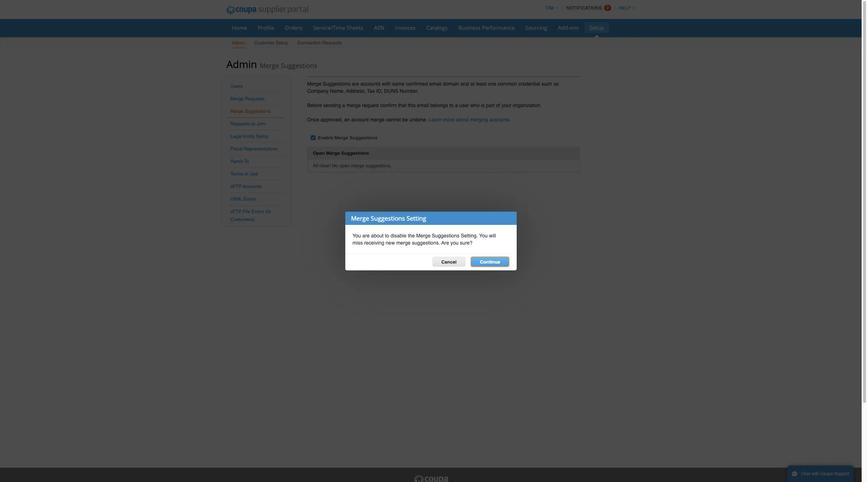 Task type: locate. For each thing, give the bounding box(es) containing it.
setup right ons on the top of the page
[[590, 24, 604, 31]]

duns
[[384, 88, 398, 94]]

0 horizontal spatial a
[[342, 103, 345, 108]]

connection requests
[[297, 40, 342, 46]]

1 vertical spatial are
[[362, 233, 370, 239]]

0 vertical spatial email
[[430, 81, 442, 87]]

1 horizontal spatial a
[[455, 103, 458, 108]]

requests down service/time in the left of the page
[[322, 40, 342, 46]]

1 horizontal spatial coupa supplier portal image
[[413, 476, 449, 483]]

suggestions inside admin merge suggestions
[[281, 61, 317, 70]]

sftp up "customers)" on the left of the page
[[230, 209, 242, 215]]

requests to join link
[[230, 121, 265, 127]]

open
[[339, 163, 350, 169]]

suggestions. down the
[[412, 240, 440, 246]]

None checkbox
[[311, 136, 316, 140]]

are up "receiving"
[[362, 233, 370, 239]]

as
[[554, 81, 559, 87]]

to right belongs
[[450, 103, 454, 108]]

with right chat
[[812, 472, 819, 477]]

terms of use link
[[230, 171, 258, 177]]

id,
[[376, 88, 383, 94]]

merge up company
[[307, 81, 321, 87]]

setup right customer
[[276, 40, 288, 46]]

to left the join
[[251, 121, 255, 127]]

to
[[244, 159, 249, 164]]

support
[[835, 472, 850, 477]]

2 horizontal spatial setup
[[590, 24, 604, 31]]

(to
[[266, 209, 271, 215]]

2 vertical spatial to
[[385, 233, 389, 239]]

sourcing link
[[521, 22, 552, 33]]

coupa
[[821, 472, 833, 477]]

requests up legal
[[230, 121, 250, 127]]

0 vertical spatial to
[[450, 103, 454, 108]]

are inside merge suggestions are accounts with same confirmed email domain and at least one common credential such as company name, address, tax id, duns number.
[[352, 81, 359, 87]]

1 you from the left
[[352, 233, 361, 239]]

remit-to
[[230, 159, 249, 164]]

suggestions up are
[[432, 233, 460, 239]]

1 horizontal spatial suggestions.
[[412, 240, 440, 246]]

and
[[461, 81, 469, 87]]

merge down the disable
[[396, 240, 411, 246]]

company
[[307, 88, 329, 94]]

suggestions. right open
[[366, 163, 392, 169]]

requests for connection requests
[[322, 40, 342, 46]]

0 vertical spatial setup
[[590, 24, 604, 31]]

fiscal representatives link
[[230, 146, 278, 152]]

1 vertical spatial with
[[812, 472, 819, 477]]

you up the miss
[[352, 233, 361, 239]]

2 you from the left
[[479, 233, 488, 239]]

0 horizontal spatial you
[[352, 233, 361, 239]]

to inside you are about to disable the merge suggestions setting. you will miss receiving new merge suggestions. are you sure?
[[385, 233, 389, 239]]

request
[[362, 103, 379, 108]]

0 vertical spatial of
[[496, 103, 500, 108]]

ons
[[570, 24, 579, 31]]

merge up "no"
[[326, 151, 340, 156]]

1 vertical spatial requests
[[245, 96, 265, 102]]

add-ons
[[558, 24, 579, 31]]

1 horizontal spatial are
[[362, 233, 370, 239]]

0 horizontal spatial about
[[371, 233, 384, 239]]

0 vertical spatial coupa supplier portal image
[[221, 1, 314, 19]]

0 vertical spatial admin
[[232, 40, 245, 46]]

0 vertical spatial with
[[382, 81, 391, 87]]

merge inside you are about to disable the merge suggestions setting. you will miss receiving new merge suggestions. are you sure?
[[416, 233, 430, 239]]

1 horizontal spatial with
[[812, 472, 819, 477]]

enable merge suggestions
[[318, 135, 378, 141]]

about up "receiving"
[[371, 233, 384, 239]]

merge inside you are about to disable the merge suggestions setting. you will miss receiving new merge suggestions. are you sure?
[[396, 240, 411, 246]]

coupa supplier portal image
[[221, 1, 314, 19], [413, 476, 449, 483]]

email left domain
[[430, 81, 442, 87]]

1 a from the left
[[342, 103, 345, 108]]

requests
[[322, 40, 342, 46], [245, 96, 265, 102], [230, 121, 250, 127]]

once approved, an account merge cannot be undone. learn more about merging accounts.
[[307, 117, 511, 123]]

setting
[[407, 215, 426, 223]]

admin
[[232, 40, 245, 46], [227, 57, 257, 71]]

add-ons link
[[554, 22, 584, 33]]

merge
[[260, 61, 279, 70], [307, 81, 321, 87], [230, 96, 244, 102], [230, 109, 244, 114], [335, 135, 348, 141], [326, 151, 340, 156], [351, 215, 369, 223], [416, 233, 430, 239]]

file
[[243, 209, 250, 215]]

enable
[[318, 135, 333, 141]]

more
[[443, 117, 455, 123]]

suggestions up all clear! no open merge suggestions.
[[341, 151, 369, 156]]

open
[[313, 151, 325, 156]]

approved,
[[321, 117, 343, 123]]

continue
[[480, 260, 500, 265]]

entity
[[243, 134, 255, 139]]

suggestions down account
[[350, 135, 378, 141]]

requests to join
[[230, 121, 265, 127]]

setup down the join
[[256, 134, 268, 139]]

0 horizontal spatial email
[[417, 103, 429, 108]]

0 horizontal spatial setup
[[256, 134, 268, 139]]

1 vertical spatial sftp
[[230, 209, 242, 215]]

sftp for sftp accounts
[[230, 184, 242, 189]]

sftp
[[230, 184, 242, 189], [230, 209, 242, 215]]

are inside you are about to disable the merge suggestions setting. you will miss receiving new merge suggestions. are you sure?
[[362, 233, 370, 239]]

sftp for sftp file errors (to customers)
[[230, 209, 242, 215]]

suggestions down connection
[[281, 61, 317, 70]]

1 vertical spatial of
[[244, 171, 248, 177]]

2 sftp from the top
[[230, 209, 242, 215]]

1 horizontal spatial you
[[479, 233, 488, 239]]

1 horizontal spatial email
[[430, 81, 442, 87]]

confirm
[[380, 103, 397, 108]]

1 vertical spatial about
[[371, 233, 384, 239]]

you left will
[[479, 233, 488, 239]]

merge up open merge suggestions
[[335, 135, 348, 141]]

remit-to link
[[230, 159, 249, 164]]

1 horizontal spatial of
[[496, 103, 500, 108]]

the
[[408, 233, 415, 239]]

user
[[459, 103, 469, 108]]

requests for merge requests
[[245, 96, 265, 102]]

1 vertical spatial setup
[[276, 40, 288, 46]]

accounts
[[361, 81, 381, 87]]

continue button
[[471, 257, 509, 267]]

fiscal representatives
[[230, 146, 278, 152]]

sftp file errors (to customers) link
[[230, 209, 271, 222]]

sftp inside sftp file errors (to customers)
[[230, 209, 242, 215]]

1 vertical spatial suggestions.
[[412, 240, 440, 246]]

1 vertical spatial admin
[[227, 57, 257, 71]]

0 vertical spatial sftp
[[230, 184, 242, 189]]

least
[[476, 81, 487, 87]]

0 vertical spatial about
[[456, 117, 469, 123]]

about right more
[[456, 117, 469, 123]]

cxml errors link
[[230, 197, 256, 202]]

business performance link
[[454, 22, 519, 33]]

0 horizontal spatial suggestions.
[[366, 163, 392, 169]]

1 horizontal spatial setup
[[276, 40, 288, 46]]

to up new on the left
[[385, 233, 389, 239]]

0 horizontal spatial coupa supplier portal image
[[221, 1, 314, 19]]

are
[[352, 81, 359, 87], [362, 233, 370, 239]]

about
[[456, 117, 469, 123], [371, 233, 384, 239]]

admin down the home
[[232, 40, 245, 46]]

part
[[486, 103, 495, 108]]

merge down customer setup link
[[260, 61, 279, 70]]

suggestions up name,
[[323, 81, 351, 87]]

merge right the
[[416, 233, 430, 239]]

0 horizontal spatial are
[[352, 81, 359, 87]]

a left user
[[455, 103, 458, 108]]

setup inside customer setup link
[[276, 40, 288, 46]]

1 vertical spatial to
[[251, 121, 255, 127]]

sftp up the 'cxml'
[[230, 184, 242, 189]]

0 vertical spatial suggestions.
[[366, 163, 392, 169]]

of left use
[[244, 171, 248, 177]]

1 vertical spatial errors
[[252, 209, 264, 215]]

setting.
[[461, 233, 478, 239]]

0 vertical spatial are
[[352, 81, 359, 87]]

organization.
[[513, 103, 542, 108]]

customer setup
[[254, 40, 288, 46]]

chat with coupa support
[[802, 472, 850, 477]]

learn
[[429, 117, 442, 123]]

terms of use
[[230, 171, 258, 177]]

with inside button
[[812, 472, 819, 477]]

1 vertical spatial coupa supplier portal image
[[413, 476, 449, 483]]

orders
[[285, 24, 302, 31]]

common
[[498, 81, 517, 87]]

all
[[313, 163, 318, 169]]

credential
[[519, 81, 540, 87]]

before
[[307, 103, 322, 108]]

2 horizontal spatial to
[[450, 103, 454, 108]]

1 horizontal spatial to
[[385, 233, 389, 239]]

errors inside sftp file errors (to customers)
[[252, 209, 264, 215]]

about inside you are about to disable the merge suggestions setting. you will miss receiving new merge suggestions. are you sure?
[[371, 233, 384, 239]]

errors down accounts
[[244, 197, 256, 202]]

0 vertical spatial requests
[[322, 40, 342, 46]]

are up address,
[[352, 81, 359, 87]]

a right sending
[[342, 103, 345, 108]]

1 vertical spatial email
[[417, 103, 429, 108]]

miss
[[352, 240, 363, 246]]

a
[[342, 103, 345, 108], [455, 103, 458, 108]]

merge up the miss
[[351, 215, 369, 223]]

to
[[450, 103, 454, 108], [251, 121, 255, 127], [385, 233, 389, 239]]

of right part
[[496, 103, 500, 108]]

connection requests link
[[297, 39, 342, 48]]

performance
[[482, 24, 515, 31]]

merge down request
[[370, 117, 385, 123]]

such
[[542, 81, 552, 87]]

errors left (to
[[252, 209, 264, 215]]

email
[[430, 81, 442, 87], [417, 103, 429, 108]]

learn more about merging accounts. link
[[429, 117, 511, 123]]

email right this
[[417, 103, 429, 108]]

receiving
[[364, 240, 384, 246]]

1 sftp from the top
[[230, 184, 242, 189]]

0 horizontal spatial with
[[382, 81, 391, 87]]

admin inside admin link
[[232, 40, 245, 46]]

admin down admin link
[[227, 57, 257, 71]]

requests up merge suggestions
[[245, 96, 265, 102]]

with up "duns"
[[382, 81, 391, 87]]



Task type: vqa. For each thing, say whether or not it's contained in the screenshot.
as
yes



Task type: describe. For each thing, give the bounding box(es) containing it.
be
[[402, 117, 408, 123]]

merge down users link
[[230, 96, 244, 102]]

at
[[471, 81, 475, 87]]

your
[[502, 103, 512, 108]]

merge right open
[[351, 163, 364, 169]]

orders link
[[280, 22, 307, 33]]

this
[[408, 103, 416, 108]]

merging
[[470, 117, 488, 123]]

same
[[392, 81, 405, 87]]

domain
[[443, 81, 459, 87]]

customers)
[[230, 217, 255, 222]]

sftp accounts
[[230, 184, 262, 189]]

with inside merge suggestions are accounts with same confirmed email domain and at least one common credential such as company name, address, tax id, duns number.
[[382, 81, 391, 87]]

users
[[230, 84, 243, 89]]

customer
[[254, 40, 275, 46]]

no
[[332, 163, 338, 169]]

catalogs link
[[422, 22, 453, 33]]

merge suggestions are accounts with same confirmed email domain and at least one common credential such as company name, address, tax id, duns number.
[[307, 81, 559, 94]]

service/time sheets link
[[309, 22, 368, 33]]

tax
[[367, 88, 375, 94]]

merge inside merge suggestions are accounts with same confirmed email domain and at least one common credential such as company name, address, tax id, duns number.
[[307, 81, 321, 87]]

admin for admin
[[232, 40, 245, 46]]

business performance
[[459, 24, 515, 31]]

an
[[344, 117, 350, 123]]

service/time
[[313, 24, 345, 31]]

terms
[[230, 171, 243, 177]]

merge down merge requests link
[[230, 109, 244, 114]]

business
[[459, 24, 481, 31]]

address,
[[346, 88, 366, 94]]

profile
[[258, 24, 274, 31]]

email inside merge suggestions are accounts with same confirmed email domain and at least one common credential such as company name, address, tax id, duns number.
[[430, 81, 442, 87]]

admin for admin merge suggestions
[[227, 57, 257, 71]]

you are about to disable the merge suggestions setting. you will miss receiving new merge suggestions. are you sure?
[[352, 233, 496, 246]]

asn
[[374, 24, 385, 31]]

sourcing
[[526, 24, 547, 31]]

representatives
[[244, 146, 278, 152]]

before sending a merge request confirm that this email belongs to a user who is part of your organization.
[[307, 103, 542, 108]]

cannot
[[386, 117, 401, 123]]

0 vertical spatial errors
[[244, 197, 256, 202]]

suggestions up the disable
[[371, 215, 405, 223]]

all clear! no open merge suggestions.
[[313, 163, 392, 169]]

clear!
[[319, 163, 331, 169]]

merge inside admin merge suggestions
[[260, 61, 279, 70]]

home
[[232, 24, 247, 31]]

setup link
[[585, 22, 609, 33]]

catalogs
[[426, 24, 448, 31]]

admin link
[[232, 39, 246, 48]]

2 vertical spatial requests
[[230, 121, 250, 127]]

home link
[[227, 22, 252, 33]]

belongs
[[431, 103, 448, 108]]

merge suggestions setting dialog
[[345, 212, 517, 271]]

chat with coupa support button
[[788, 466, 854, 483]]

invoices link
[[391, 22, 420, 33]]

sftp accounts link
[[230, 184, 262, 189]]

suggestions. inside you are about to disable the merge suggestions setting. you will miss receiving new merge suggestions. are you sure?
[[412, 240, 440, 246]]

suggestions inside you are about to disable the merge suggestions setting. you will miss receiving new merge suggestions. are you sure?
[[432, 233, 460, 239]]

once
[[307, 117, 319, 123]]

fiscal
[[230, 146, 243, 152]]

number.
[[400, 88, 419, 94]]

you
[[450, 240, 459, 246]]

suggestions inside merge suggestions are accounts with same confirmed email domain and at least one common credential such as company name, address, tax id, duns number.
[[323, 81, 351, 87]]

new
[[386, 240, 395, 246]]

merge requests
[[230, 96, 265, 102]]

profile link
[[253, 22, 279, 33]]

cancel
[[441, 260, 457, 265]]

0 horizontal spatial to
[[251, 121, 255, 127]]

1 horizontal spatial about
[[456, 117, 469, 123]]

service/time sheets
[[313, 24, 363, 31]]

connection
[[297, 40, 321, 46]]

remit-
[[230, 159, 244, 164]]

sure?
[[460, 240, 473, 246]]

asn link
[[370, 22, 389, 33]]

who
[[471, 103, 480, 108]]

merge down address,
[[347, 103, 361, 108]]

cxml
[[230, 197, 242, 202]]

2 a from the left
[[455, 103, 458, 108]]

cancel button
[[432, 257, 466, 267]]

merge requests link
[[230, 96, 265, 102]]

that
[[398, 103, 407, 108]]

confirmed
[[406, 81, 428, 87]]

suggestions up the join
[[245, 109, 271, 114]]

will
[[489, 233, 496, 239]]

disable
[[391, 233, 406, 239]]

admin merge suggestions
[[227, 57, 317, 71]]

undone.
[[409, 117, 428, 123]]

0 horizontal spatial of
[[244, 171, 248, 177]]

merge suggestions
[[230, 109, 271, 114]]

customer setup link
[[254, 39, 288, 48]]

legal
[[230, 134, 242, 139]]

2 vertical spatial setup
[[256, 134, 268, 139]]

name,
[[330, 88, 345, 94]]

invoices
[[395, 24, 416, 31]]

merge suggestions setting
[[351, 215, 426, 223]]



